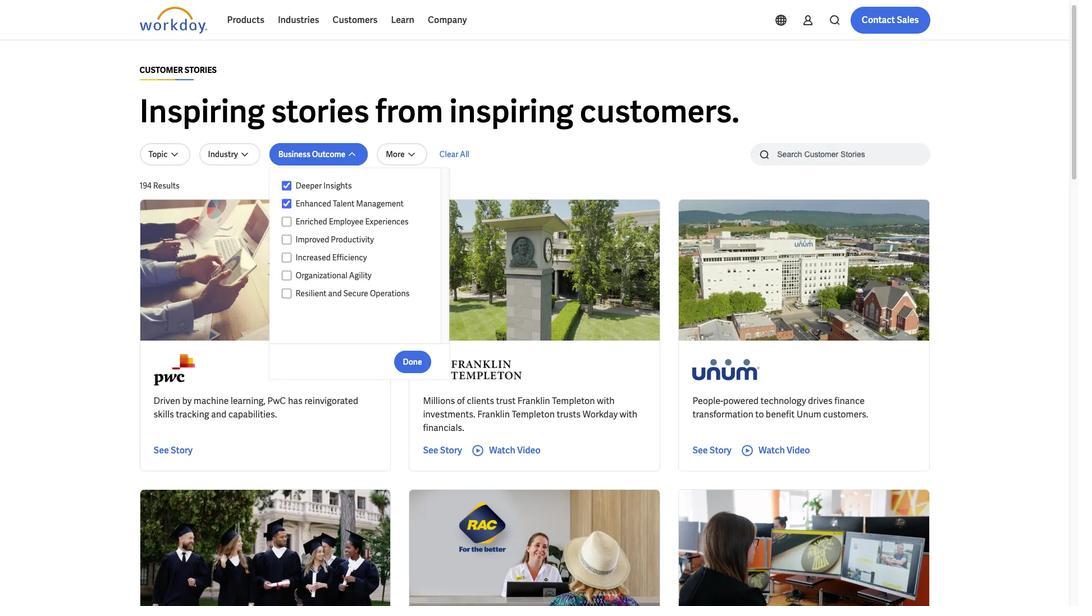 Task type: vqa. For each thing, say whether or not it's contained in the screenshot.
Watch for Unum
yes



Task type: locate. For each thing, give the bounding box(es) containing it.
2 watch from the left
[[759, 445, 785, 457]]

watch for unum
[[759, 445, 785, 457]]

1 horizontal spatial customers.
[[824, 409, 869, 421]]

clear all
[[440, 149, 470, 160]]

products button
[[221, 7, 271, 34]]

stories
[[185, 65, 217, 75]]

2 see story from the left
[[423, 445, 462, 457]]

see story link for millions of clients trust franklin templeton with investments. franklin templeton trusts workday with financials.
[[423, 444, 462, 458]]

deeper insights link
[[291, 179, 430, 193]]

see story down financials.
[[423, 445, 462, 457]]

watch video for unum
[[759, 445, 811, 457]]

0 horizontal spatial watch video
[[489, 445, 541, 457]]

industry
[[208, 149, 238, 160]]

3 see from the left
[[693, 445, 708, 457]]

watch video link for franklin
[[471, 444, 541, 458]]

customers.
[[580, 91, 740, 132], [824, 409, 869, 421]]

2 horizontal spatial see
[[693, 445, 708, 457]]

deeper
[[296, 181, 322, 191]]

all
[[460, 149, 470, 160]]

business outcome
[[279, 149, 346, 160]]

learn
[[391, 14, 415, 26]]

templeton down 'trust'
[[512, 409, 555, 421]]

1 see story link from the left
[[154, 444, 193, 458]]

from
[[376, 91, 443, 132]]

see story for people-powered technology drives finance transformation to benefit unum customers.
[[693, 445, 732, 457]]

franklin down 'trust'
[[478, 409, 510, 421]]

franklin right 'trust'
[[518, 396, 551, 407]]

capabilities.
[[229, 409, 277, 421]]

0 horizontal spatial video
[[518, 445, 541, 457]]

video down unum
[[787, 445, 811, 457]]

1 horizontal spatial story
[[440, 445, 462, 457]]

1 horizontal spatial watch video
[[759, 445, 811, 457]]

customers
[[333, 14, 378, 26]]

0 horizontal spatial customers.
[[580, 91, 740, 132]]

and down machine
[[211, 409, 227, 421]]

2 watch video from the left
[[759, 445, 811, 457]]

more button
[[377, 143, 428, 166]]

and down organizational agility
[[328, 289, 342, 299]]

1 vertical spatial customers.
[[824, 409, 869, 421]]

franklin
[[518, 396, 551, 407], [478, 409, 510, 421]]

1 horizontal spatial watch
[[759, 445, 785, 457]]

see story link for people-powered technology drives finance transformation to benefit unum customers.
[[693, 444, 732, 458]]

with right 'workday'
[[620, 409, 638, 421]]

technology
[[761, 396, 807, 407]]

watch video link down benefit
[[741, 444, 811, 458]]

None checkbox
[[282, 181, 291, 191], [282, 217, 291, 227], [282, 235, 291, 245], [282, 271, 291, 281], [282, 289, 291, 299], [282, 181, 291, 191], [282, 217, 291, 227], [282, 235, 291, 245], [282, 271, 291, 281], [282, 289, 291, 299]]

operations
[[370, 289, 410, 299]]

trusts
[[557, 409, 581, 421]]

3 see story from the left
[[693, 445, 732, 457]]

story down transformation
[[710, 445, 732, 457]]

transformation
[[693, 409, 754, 421]]

0 horizontal spatial see story
[[154, 445, 193, 457]]

outcome
[[312, 149, 346, 160]]

1 see from the left
[[154, 445, 169, 457]]

watch down benefit
[[759, 445, 785, 457]]

0 vertical spatial templeton
[[552, 396, 595, 407]]

to
[[756, 409, 764, 421]]

2 watch video link from the left
[[741, 444, 811, 458]]

watch down millions of clients trust franklin templeton with investments. franklin templeton trusts workday with financials.
[[489, 445, 516, 457]]

1 horizontal spatial see story
[[423, 445, 462, 457]]

has
[[288, 396, 303, 407]]

None checkbox
[[282, 199, 291, 209], [282, 253, 291, 263], [282, 199, 291, 209], [282, 253, 291, 263]]

story for people-powered technology drives finance transformation to benefit unum customers.
[[710, 445, 732, 457]]

1 horizontal spatial see
[[423, 445, 439, 457]]

0 vertical spatial with
[[597, 396, 615, 407]]

see for millions of clients trust franklin templeton with investments. franklin templeton trusts workday with financials.
[[423, 445, 439, 457]]

watch video link down millions of clients trust franklin templeton with investments. franklin templeton trusts workday with financials.
[[471, 444, 541, 458]]

people-powered technology drives finance transformation to benefit unum customers.
[[693, 396, 869, 421]]

finance
[[835, 396, 865, 407]]

machine
[[194, 396, 229, 407]]

improved productivity link
[[291, 233, 430, 247]]

2 horizontal spatial see story
[[693, 445, 732, 457]]

unum
[[797, 409, 822, 421]]

2 story from the left
[[440, 445, 462, 457]]

3 story from the left
[[710, 445, 732, 457]]

improved productivity
[[296, 235, 374, 245]]

story for millions of clients trust franklin templeton with investments. franklin templeton trusts workday with financials.
[[440, 445, 462, 457]]

0 vertical spatial franklin
[[518, 396, 551, 407]]

learn button
[[385, 7, 421, 34]]

investments.
[[423, 409, 476, 421]]

1 video from the left
[[518, 445, 541, 457]]

1 story from the left
[[171, 445, 193, 457]]

0 horizontal spatial watch video link
[[471, 444, 541, 458]]

see down skills
[[154, 445, 169, 457]]

1 see story from the left
[[154, 445, 193, 457]]

1 watch from the left
[[489, 445, 516, 457]]

industry button
[[199, 143, 261, 166]]

and
[[328, 289, 342, 299], [211, 409, 227, 421]]

see story link down financials.
[[423, 444, 462, 458]]

see down financials.
[[423, 445, 439, 457]]

watch video down millions of clients trust franklin templeton with investments. franklin templeton trusts workday with financials.
[[489, 445, 541, 457]]

watch video down benefit
[[759, 445, 811, 457]]

1 horizontal spatial video
[[787, 445, 811, 457]]

efficiency
[[333, 253, 367, 263]]

enriched employee experiences
[[296, 217, 409, 227]]

see story for millions of clients trust franklin templeton with investments. franklin templeton trusts workday with financials.
[[423, 445, 462, 457]]

1 vertical spatial and
[[211, 409, 227, 421]]

video
[[518, 445, 541, 457], [787, 445, 811, 457]]

0 horizontal spatial franklin
[[478, 409, 510, 421]]

clear all button
[[437, 143, 473, 166]]

2 video from the left
[[787, 445, 811, 457]]

1 vertical spatial with
[[620, 409, 638, 421]]

see down transformation
[[693, 445, 708, 457]]

0 horizontal spatial and
[[211, 409, 227, 421]]

watch video link
[[471, 444, 541, 458], [741, 444, 811, 458]]

driven by machine learning, pwc has reinvigorated skills tracking and capabilities.
[[154, 396, 359, 421]]

topic
[[149, 149, 168, 160]]

unum image
[[693, 355, 761, 386]]

deeper insights
[[296, 181, 352, 191]]

organizational agility link
[[291, 269, 430, 283]]

with
[[597, 396, 615, 407], [620, 409, 638, 421]]

2 see from the left
[[423, 445, 439, 457]]

1 horizontal spatial franklin
[[518, 396, 551, 407]]

0 horizontal spatial story
[[171, 445, 193, 457]]

0 horizontal spatial see
[[154, 445, 169, 457]]

story down financials.
[[440, 445, 462, 457]]

see story
[[154, 445, 193, 457], [423, 445, 462, 457], [693, 445, 732, 457]]

company
[[428, 14, 467, 26]]

resilient and secure operations
[[296, 289, 410, 299]]

resilient and secure operations link
[[291, 287, 430, 301]]

video down millions of clients trust franklin templeton with investments. franklin templeton trusts workday with financials.
[[518, 445, 541, 457]]

1 horizontal spatial watch video link
[[741, 444, 811, 458]]

powered
[[724, 396, 759, 407]]

see story down transformation
[[693, 445, 732, 457]]

people-
[[693, 396, 724, 407]]

watch for franklin
[[489, 445, 516, 457]]

watch video
[[489, 445, 541, 457], [759, 445, 811, 457]]

increased
[[296, 253, 331, 263]]

3 see story link from the left
[[693, 444, 732, 458]]

see story down skills
[[154, 445, 193, 457]]

see story link down skills
[[154, 444, 193, 458]]

customer
[[140, 65, 183, 75]]

learning,
[[231, 396, 266, 407]]

1 horizontal spatial see story link
[[423, 444, 462, 458]]

see story link down transformation
[[693, 444, 732, 458]]

products
[[227, 14, 265, 26]]

0 horizontal spatial with
[[597, 396, 615, 407]]

driven
[[154, 396, 180, 407]]

1 watch video from the left
[[489, 445, 541, 457]]

templeton
[[552, 396, 595, 407], [512, 409, 555, 421]]

enhanced talent management
[[296, 199, 404, 209]]

video for franklin
[[518, 445, 541, 457]]

customers. inside people-powered technology drives finance transformation to benefit unum customers.
[[824, 409, 869, 421]]

2 horizontal spatial story
[[710, 445, 732, 457]]

2 horizontal spatial see story link
[[693, 444, 732, 458]]

1 watch video link from the left
[[471, 444, 541, 458]]

with up 'workday'
[[597, 396, 615, 407]]

stories
[[271, 91, 370, 132]]

story down "tracking"
[[171, 445, 193, 457]]

0 horizontal spatial watch
[[489, 445, 516, 457]]

millions of clients trust franklin templeton with investments. franklin templeton trusts workday with financials.
[[423, 396, 638, 434]]

financials.
[[423, 423, 465, 434]]

0 vertical spatial and
[[328, 289, 342, 299]]

talent
[[333, 199, 355, 209]]

done button
[[394, 351, 431, 373]]

2 see story link from the left
[[423, 444, 462, 458]]

0 horizontal spatial see story link
[[154, 444, 193, 458]]

templeton up trusts
[[552, 396, 595, 407]]

enhanced talent management link
[[291, 197, 430, 211]]



Task type: describe. For each thing, give the bounding box(es) containing it.
industries button
[[271, 7, 326, 34]]

done
[[403, 357, 422, 367]]

millions
[[423, 396, 455, 407]]

video for unum
[[787, 445, 811, 457]]

enriched
[[296, 217, 327, 227]]

skills
[[154, 409, 174, 421]]

increased efficiency
[[296, 253, 367, 263]]

inspiring
[[450, 91, 574, 132]]

trust
[[496, 396, 516, 407]]

inspiring
[[140, 91, 265, 132]]

1 horizontal spatial with
[[620, 409, 638, 421]]

enhanced
[[296, 199, 331, 209]]

see for people-powered technology drives finance transformation to benefit unum customers.
[[693, 445, 708, 457]]

improved
[[296, 235, 329, 245]]

clear
[[440, 149, 459, 160]]

and inside driven by machine learning, pwc has reinvigorated skills tracking and capabilities.
[[211, 409, 227, 421]]

industries
[[278, 14, 319, 26]]

agility
[[349, 271, 372, 281]]

1 vertical spatial templeton
[[512, 409, 555, 421]]

insights
[[324, 181, 352, 191]]

management
[[356, 199, 404, 209]]

increased efficiency link
[[291, 251, 430, 265]]

organizational
[[296, 271, 348, 281]]

customers button
[[326, 7, 385, 34]]

more
[[386, 149, 405, 160]]

business outcome button
[[270, 143, 368, 166]]

pwc
[[268, 396, 286, 407]]

enriched employee experiences link
[[291, 215, 430, 229]]

customer stories
[[140, 65, 217, 75]]

experiences
[[366, 217, 409, 227]]

sales
[[898, 14, 920, 26]]

0 vertical spatial customers.
[[580, 91, 740, 132]]

benefit
[[766, 409, 795, 421]]

go to the homepage image
[[140, 7, 207, 34]]

194
[[140, 181, 152, 191]]

business
[[279, 149, 311, 160]]

Search Customer Stories text field
[[771, 144, 909, 164]]

contact sales
[[862, 14, 920, 26]]

workday
[[583, 409, 618, 421]]

resilient
[[296, 289, 327, 299]]

watch video link for unum
[[741, 444, 811, 458]]

tracking
[[176, 409, 209, 421]]

watch video for franklin
[[489, 445, 541, 457]]

by
[[182, 396, 192, 407]]

194 results
[[140, 181, 180, 191]]

company button
[[421, 7, 474, 34]]

results
[[153, 181, 180, 191]]

franklin templeton companies, llc image
[[423, 355, 522, 386]]

reinvigorated
[[305, 396, 359, 407]]

1 horizontal spatial and
[[328, 289, 342, 299]]

inspiring stories from inspiring customers.
[[140, 91, 740, 132]]

1 vertical spatial franklin
[[478, 409, 510, 421]]

productivity
[[331, 235, 374, 245]]

contact sales link
[[851, 7, 931, 34]]

contact
[[862, 14, 896, 26]]

secure
[[344, 289, 368, 299]]

pricewaterhousecoopers global licensing services corporation (pwc) image
[[154, 355, 195, 386]]

drives
[[809, 396, 833, 407]]

employee
[[329, 217, 364, 227]]

organizational agility
[[296, 271, 372, 281]]

clients
[[467, 396, 495, 407]]

of
[[457, 396, 465, 407]]

topic button
[[140, 143, 190, 166]]



